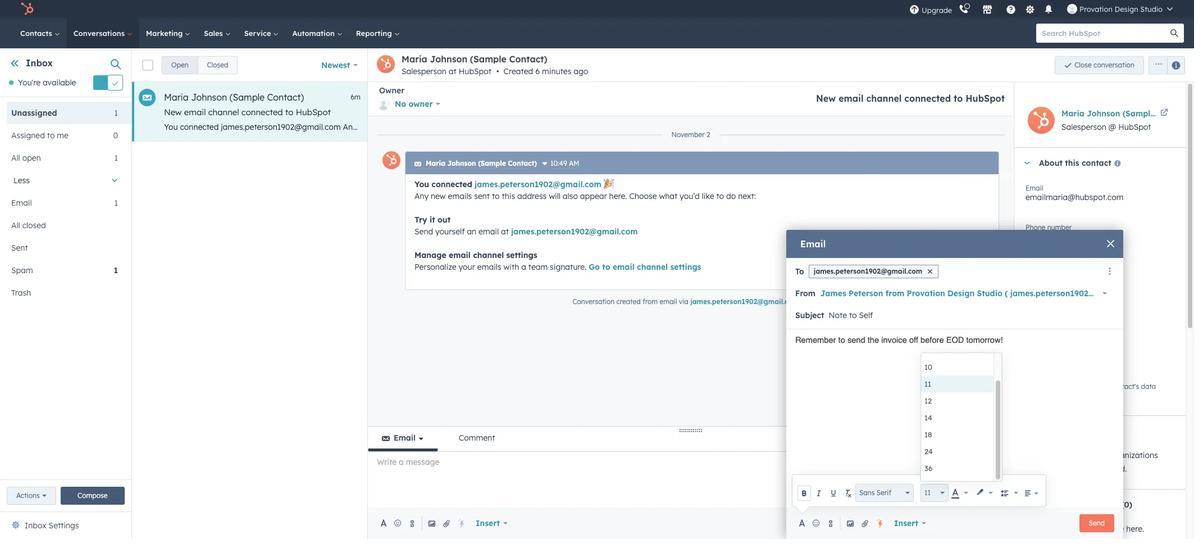 Task type: locate. For each thing, give the bounding box(es) containing it.
1 vertical spatial settings
[[671, 262, 702, 272]]

0 vertical spatial 11
[[925, 379, 932, 388]]

Closed button
[[198, 56, 238, 74]]

2 horizontal spatial here.
[[1127, 524, 1145, 534]]

2 insert from the left
[[895, 518, 919, 528]]

at inside the new email channel connected to hubspot you connected james.peterson1902@gmail.com any new emails sent to this address will also appear here. choose what you'd like to do next:  try it out send yourself an email at <a href = 'mailto:james.p
[[809, 122, 816, 132]]

settings
[[49, 520, 79, 531]]

6
[[536, 66, 540, 76]]

try up 'manage'
[[415, 215, 428, 225]]

2 11 from the top
[[925, 488, 931, 497]]

1 for spam
[[114, 265, 118, 276]]

0 horizontal spatial any
[[343, 122, 357, 132]]

from
[[796, 288, 816, 298]]

1 horizontal spatial new
[[431, 191, 446, 201]]

contact owner
[[1026, 259, 1073, 267]]

1 vertical spatial new
[[164, 107, 182, 117]]

group left other
[[999, 485, 1022, 501]]

🎉
[[604, 179, 614, 189]]

this down or
[[1087, 464, 1100, 474]]

1 horizontal spatial choose
[[630, 191, 657, 201]]

all closed
[[11, 221, 46, 231]]

email button
[[368, 427, 438, 451]]

no owner button
[[377, 96, 441, 112]]

automation
[[293, 29, 337, 38]]

1 insert button from the left
[[469, 512, 515, 535]]

you inside you connected james.peterson1902@gmail.com 🎉 any new emails sent to this address will also appear here. choose what you'd like to do next:
[[415, 179, 429, 189]]

design left (
[[948, 288, 975, 298]]

1 horizontal spatial you
[[415, 179, 429, 189]]

calling icon image
[[959, 4, 970, 15]]

automation link
[[286, 18, 349, 48]]

link opens in a new window image down from
[[801, 299, 808, 306]]

eod
[[947, 336, 965, 345]]

design up 'search hubspot' 'search box' on the top of the page
[[1115, 4, 1139, 13]]

newest
[[322, 60, 350, 70]]

0 vertical spatial owner
[[409, 99, 433, 109]]

owner for no owner
[[409, 99, 433, 109]]

from inside main content
[[643, 297, 658, 306]]

conversations for past
[[1045, 524, 1097, 534]]

0 vertical spatial you
[[164, 122, 178, 132]]

1 all from the top
[[11, 153, 20, 163]]

new up <a on the top of page
[[817, 93, 836, 104]]

sales
[[204, 29, 225, 38]]

1 send button from the left
[[953, 514, 989, 532]]

phone
[[1026, 223, 1046, 232]]

actions button
[[7, 487, 56, 505]]

channel up the your
[[473, 250, 504, 260]]

it left 2
[[700, 122, 705, 132]]

maria inside row
[[164, 92, 189, 103]]

2 send button from the left
[[1080, 514, 1115, 532]]

sent
[[11, 243, 28, 253]]

0 horizontal spatial appear
[[509, 122, 536, 132]]

contact)
[[510, 53, 548, 65], [267, 92, 304, 103], [1158, 108, 1192, 119], [508, 159, 537, 167]]

open
[[171, 60, 189, 69]]

12 button
[[922, 392, 994, 409]]

conversations link
[[67, 18, 139, 48]]

11
[[925, 379, 932, 388], [925, 488, 931, 497]]

all for all closed
[[11, 221, 20, 231]]

settings
[[507, 250, 538, 260], [671, 262, 702, 272]]

1 horizontal spatial will
[[549, 191, 561, 201]]

me
[[57, 131, 69, 141]]

to
[[796, 266, 805, 276]]

11 inside dropdown button
[[925, 488, 931, 497]]

0 horizontal spatial design
[[948, 288, 975, 298]]

0 horizontal spatial you'd
[[609, 122, 629, 132]]

contact's
[[1111, 382, 1140, 391]]

basis
[[1046, 382, 1062, 391]]

0 horizontal spatial salesperson
[[402, 66, 447, 76]]

emails inside manage email channel settings personalize your emails with a team signature. go to email channel settings
[[478, 262, 502, 272]]

emails inside you connected james.peterson1902@gmail.com 🎉 any new emails sent to this address will also appear here. choose what you'd like to do next:
[[448, 191, 472, 201]]

1 11 from the top
[[925, 379, 932, 388]]

lead button
[[1026, 319, 1175, 337]]

1 vertical spatial 11
[[925, 488, 931, 497]]

(sample up •
[[470, 53, 507, 65]]

link opens in a new window image
[[801, 297, 808, 307], [801, 299, 808, 306]]

1 vertical spatial next:
[[739, 191, 756, 201]]

connected inside you connected james.peterson1902@gmail.com 🎉 any new emails sent to this address will also appear here. choose what you'd like to do next:
[[432, 179, 473, 189]]

lead
[[1026, 325, 1045, 335]]

0 vertical spatial do
[[655, 122, 665, 132]]

sent down no owner popup button
[[403, 122, 419, 132]]

channel inside the new email channel connected to hubspot you connected james.peterson1902@gmail.com any new emails sent to this address will also appear here. choose what you'd like to do next:  try it out send yourself an email at <a href = 'mailto:james.p
[[208, 107, 239, 117]]

here. up more info icon on the left top of the page
[[538, 122, 556, 132]]

1 vertical spatial try
[[415, 215, 428, 225]]

list box
[[922, 342, 1003, 481]]

2 horizontal spatial at
[[809, 122, 816, 132]]

also down am
[[563, 191, 578, 201]]

11 button
[[921, 484, 949, 502]]

also inside the new email channel connected to hubspot you connected james.peterson1902@gmail.com any new emails sent to this address will also appear here. choose what you'd like to do next:  try it out send yourself an email at <a href = 'mailto:james.p
[[491, 122, 507, 132]]

0 horizontal spatial from
[[643, 297, 658, 306]]

last contacted
[[1026, 281, 1074, 289]]

1 horizontal spatial also
[[563, 191, 578, 201]]

invoice
[[882, 336, 908, 345]]

1 vertical spatial provation
[[907, 288, 946, 298]]

1 vertical spatial also
[[563, 191, 578, 201]]

11 button
[[922, 375, 994, 392]]

(sample down closed "button"
[[230, 92, 265, 103]]

live
[[1113, 524, 1125, 534]]

with down the businesses
[[1069, 464, 1085, 474]]

1 horizontal spatial new
[[817, 93, 836, 104]]

here. right 'live'
[[1127, 524, 1145, 534]]

0 horizontal spatial address
[[446, 122, 475, 132]]

try
[[687, 122, 698, 132], [415, 215, 428, 225]]

1 vertical spatial new
[[431, 191, 446, 201]]

inbox left settings
[[25, 520, 46, 531]]

14 button
[[922, 409, 994, 426]]

provation up before
[[907, 288, 946, 298]]

1 horizontal spatial next:
[[739, 191, 756, 201]]

1 vertical spatial inbox
[[25, 520, 46, 531]]

address inside you connected james.peterson1902@gmail.com 🎉 any new emails sent to this address will also appear here. choose what you'd like to do next:
[[518, 191, 547, 201]]

from for provation
[[886, 288, 905, 298]]

0 vertical spatial it
[[700, 122, 705, 132]]

also down •
[[491, 122, 507, 132]]

yourself inside the new email channel connected to hubspot you connected james.peterson1902@gmail.com any new emails sent to this address will also appear here. choose what you'd like to do next:  try it out send yourself an email at <a href = 'mailto:james.p
[[743, 122, 772, 132]]

studio inside menu
[[1141, 4, 1163, 13]]

inbox up you're available
[[26, 57, 53, 69]]

1 vertical spatial address
[[518, 191, 547, 201]]

conversation
[[1094, 60, 1135, 69]]

maria johnson (sample contact) inside row
[[164, 92, 304, 103]]

1 vertical spatial studio
[[978, 288, 1003, 298]]

james.peterson1902@gmail.com inside "try it out send yourself an email at james.peterson1902@gmail.com"
[[511, 227, 638, 237]]

1 horizontal spatial maria johnson (sample contact)
[[426, 159, 537, 167]]

0 horizontal spatial close image
[[929, 269, 933, 273]]

design inside menu
[[1115, 4, 1139, 13]]

send inside the new email channel connected to hubspot you connected james.peterson1902@gmail.com any new emails sent to this address will also appear here. choose what you'd like to do next:  try it out send yourself an email at <a href = 'mailto:james.p
[[722, 122, 741, 132]]

(sample up salesperson @ hubspot
[[1123, 108, 1156, 119]]

new inside the new email channel connected to hubspot you connected james.peterson1902@gmail.com any new emails sent to this address will also appear here. choose what you'd like to do next:  try it out send yourself an email at <a href = 'mailto:james.p
[[164, 107, 182, 117]]

conversations up past conversations will live here.
[[1065, 500, 1120, 510]]

0 horizontal spatial next:
[[667, 122, 685, 132]]

channel for new email channel connected to hubspot
[[867, 93, 902, 104]]

11 inside button
[[925, 379, 932, 388]]

0 horizontal spatial also
[[491, 122, 507, 132]]

conversations down other conversations (0)
[[1045, 524, 1097, 534]]

with inside see the businesses or organizations associated with this record.
[[1069, 464, 1085, 474]]

2 all from the top
[[11, 221, 20, 231]]

sales link
[[197, 18, 238, 48]]

owner inside no owner popup button
[[409, 99, 433, 109]]

you'd inside the new email channel connected to hubspot you connected james.peterson1902@gmail.com any new emails sent to this address will also appear here. choose what you'd like to do next:  try it out send yourself an email at <a href = 'mailto:james.p
[[609, 122, 629, 132]]

0 vertical spatial out
[[708, 122, 720, 132]]

11 up 12
[[925, 379, 932, 388]]

this up "try it out send yourself an email at james.peterson1902@gmail.com"
[[502, 191, 515, 201]]

0 horizontal spatial settings
[[507, 250, 538, 260]]

appear inside the new email channel connected to hubspot you connected james.peterson1902@gmail.com any new emails sent to this address will also appear here. choose what you'd like to do next:  try it out send yourself an email at <a href = 'mailto:james.p
[[509, 122, 536, 132]]

0 vertical spatial james.peterson1902@gmail.com link
[[475, 179, 602, 189]]

0 vertical spatial what
[[588, 122, 606, 132]]

close image up james peterson from provation design studio ( james.peterson1902@gmail.com ) popup button
[[929, 269, 933, 273]]

0 horizontal spatial it
[[430, 215, 435, 225]]

0 horizontal spatial insert
[[476, 518, 500, 528]]

0 vertical spatial also
[[491, 122, 507, 132]]

new for new email channel connected to hubspot
[[817, 93, 836, 104]]

emails for manage
[[478, 262, 502, 272]]

0 vertical spatial close image
[[1108, 240, 1115, 247]]

will inside you connected james.peterson1902@gmail.com 🎉 any new emails sent to this address will also appear here. choose what you'd like to do next:
[[549, 191, 561, 201]]

conversation created from email via
[[573, 297, 691, 306]]

studio up 'search hubspot' 'search box' on the top of the page
[[1141, 4, 1163, 13]]

1 vertical spatial emails
[[448, 191, 472, 201]]

any inside you connected james.peterson1902@gmail.com 🎉 any new emails sent to this address will also appear here. choose what you'd like to do next:
[[415, 191, 429, 201]]

about
[[1040, 158, 1063, 168]]

notifications image
[[1044, 5, 1054, 15]]

0 vertical spatial emails
[[377, 122, 401, 132]]

2 horizontal spatial emails
[[478, 262, 502, 272]]

1 horizontal spatial address
[[518, 191, 547, 201]]

new down open button
[[164, 107, 182, 117]]

an left <a on the top of page
[[774, 122, 784, 132]]

this inside you connected james.peterson1902@gmail.com 🎉 any new emails sent to this address will also appear here. choose what you'd like to do next:
[[502, 191, 515, 201]]

0 vertical spatial an
[[774, 122, 784, 132]]

1 horizontal spatial like
[[702, 191, 715, 201]]

1 vertical spatial design
[[948, 288, 975, 298]]

from right peterson
[[886, 288, 905, 298]]

group down sales
[[162, 56, 238, 74]]

this inside dropdown button
[[1066, 158, 1080, 168]]

this right about at right top
[[1066, 158, 1080, 168]]

conversations inside other conversations (0) dropdown button
[[1065, 500, 1120, 510]]

hubspot inside the new email channel connected to hubspot you connected james.peterson1902@gmail.com any new emails sent to this address will also appear here. choose what you'd like to do next:  try it out send yourself an email at <a href = 'mailto:james.p
[[296, 107, 331, 117]]

1 horizontal spatial insert button
[[887, 512, 934, 535]]

to inside manage email channel settings personalize your emails with a team signature. go to email channel settings
[[603, 262, 611, 272]]

with
[[504, 262, 519, 272], [1069, 464, 1085, 474]]

data
[[1142, 382, 1157, 391]]

an inside the new email channel connected to hubspot you connected james.peterson1902@gmail.com any new emails sent to this address will also appear here. choose what you'd like to do next:  try it out send yourself an email at <a href = 'mailto:james.p
[[774, 122, 784, 132]]

all left open
[[11, 153, 20, 163]]

maria inside 'link'
[[1062, 108, 1085, 119]]

0 horizontal spatial choose
[[558, 122, 586, 132]]

0 vertical spatial provation
[[1080, 4, 1113, 13]]

1 vertical spatial appear
[[580, 191, 607, 201]]

the right 'send'
[[868, 336, 880, 345]]

10
[[925, 363, 933, 372]]

36 button
[[922, 460, 994, 477]]

0 vertical spatial address
[[446, 122, 475, 132]]

from right created
[[643, 297, 658, 306]]

tomorrow!
[[967, 336, 1004, 345]]

next: inside you connected james.peterson1902@gmail.com 🎉 any new emails sent to this address will also appear here. choose what you'd like to do next:
[[739, 191, 756, 201]]

0 horizontal spatial at
[[449, 66, 457, 76]]

menu
[[909, 0, 1181, 18]]

0 horizontal spatial the
[[868, 336, 880, 345]]

search button
[[1166, 24, 1185, 43]]

email
[[1026, 184, 1044, 192], [11, 198, 32, 208], [801, 238, 826, 250], [394, 433, 416, 443]]

insert for first send button from the left
[[476, 518, 500, 528]]

all inside button
[[11, 221, 20, 231]]

2 vertical spatial maria johnson (sample contact)
[[426, 159, 537, 167]]

send inside "try it out send yourself an email at james.peterson1902@gmail.com"
[[415, 227, 433, 237]]

an up the your
[[467, 227, 477, 237]]

you're available
[[18, 78, 76, 88]]

salesperson left @
[[1062, 122, 1107, 132]]

johnson inside 'link'
[[1088, 108, 1121, 119]]

all closed button
[[7, 214, 118, 237]]

group down search icon
[[1145, 56, 1186, 74]]

2 link opens in a new window image from the top
[[801, 299, 808, 306]]

the inside see the businesses or organizations associated with this record.
[[1042, 450, 1054, 460]]

1 vertical spatial here.
[[610, 191, 628, 201]]

0 horizontal spatial try
[[415, 215, 428, 225]]

upgrade image
[[910, 5, 920, 15]]

sent up "try it out send yourself an email at james.peterson1902@gmail.com"
[[474, 191, 490, 201]]

any
[[343, 122, 357, 132], [415, 191, 429, 201]]

0 horizontal spatial here.
[[538, 122, 556, 132]]

this down 'no owner'
[[431, 122, 444, 132]]

what
[[588, 122, 606, 132], [660, 191, 678, 201]]

studio left (
[[978, 288, 1003, 298]]

1 horizontal spatial salesperson
[[1062, 122, 1107, 132]]

owner for contact owner
[[1053, 259, 1073, 267]]

yourself
[[743, 122, 772, 132], [436, 227, 465, 237]]

channel down closed "button"
[[208, 107, 239, 117]]

choose inside you connected james.peterson1902@gmail.com 🎉 any new emails sent to this address will also appear here. choose what you'd like to do next:
[[630, 191, 657, 201]]

1 insert from the left
[[476, 518, 500, 528]]

0 horizontal spatial send button
[[953, 514, 989, 532]]

out up 'manage'
[[438, 215, 451, 225]]

new email channel connected to hubspot heading
[[817, 93, 1006, 104]]

the up associated
[[1042, 450, 1054, 460]]

1 horizontal spatial out
[[708, 122, 720, 132]]

insert button for first send button from right
[[887, 512, 934, 535]]

Search HubSpot search field
[[1037, 24, 1175, 43]]

do inside the new email channel connected to hubspot you connected james.peterson1902@gmail.com any new emails sent to this address will also appear here. choose what you'd like to do next:  try it out send yourself an email at <a href = 'mailto:james.p
[[655, 122, 665, 132]]

contact) inside maria johnson (sample contact) salesperson at hubspot • created 6 minutes ago
[[510, 53, 548, 65]]

=
[[847, 122, 851, 132]]

do inside you connected james.peterson1902@gmail.com 🎉 any new emails sent to this address will also appear here. choose what you'd like to do next:
[[727, 191, 736, 201]]

0 horizontal spatial with
[[504, 262, 519, 272]]

organizations
[[1108, 450, 1159, 460]]

salesperson up 'no owner'
[[402, 66, 447, 76]]

new inside you connected james.peterson1902@gmail.com 🎉 any new emails sent to this address will also appear here. choose what you'd like to do next:
[[431, 191, 446, 201]]

johnson inside maria johnson (sample contact) salesperson at hubspot • created 6 minutes ago
[[430, 53, 468, 65]]

provation inside james peterson from provation design studio ( james.peterson1902@gmail.com ) popup button
[[907, 288, 946, 298]]

0 vertical spatial will
[[478, 122, 489, 132]]

next: inside the new email channel connected to hubspot you connected james.peterson1902@gmail.com any new emails sent to this address will also appear here. choose what you'd like to do next:  try it out send yourself an email at <a href = 'mailto:james.p
[[667, 122, 685, 132]]

appear down created
[[509, 122, 536, 132]]

contacts link
[[13, 18, 67, 48]]

all left closed
[[11, 221, 20, 231]]

provation inside provation design studio popup button
[[1080, 4, 1113, 13]]

group
[[162, 56, 238, 74], [1145, 56, 1186, 74], [999, 485, 1022, 501]]

james.peterson1902@gmail.com inside you connected james.peterson1902@gmail.com 🎉 any new emails sent to this address will also appear here. choose what you'd like to do next:
[[475, 179, 602, 189]]

here. inside the new email channel connected to hubspot you connected james.peterson1902@gmail.com any new emails sent to this address will also appear here. choose what you'd like to do next:  try it out send yourself an email at <a href = 'mailto:james.p
[[538, 122, 556, 132]]

channel up 'mailto:james.p
[[867, 93, 902, 104]]

email inside button
[[394, 433, 416, 443]]

inbox for inbox settings
[[25, 520, 46, 531]]

12
[[925, 396, 932, 405]]

list box containing 9
[[922, 342, 1003, 481]]

main content
[[132, 48, 1195, 539]]

0 horizontal spatial group
[[162, 56, 238, 74]]

2 vertical spatial james.peterson1902@gmail.com link
[[691, 297, 810, 307]]

10:49
[[551, 159, 567, 167]]

(sample inside row
[[230, 92, 265, 103]]

hubspot link
[[13, 2, 42, 16]]

choose
[[558, 122, 586, 132], [630, 191, 657, 201]]

1 vertical spatial you'd
[[680, 191, 700, 201]]

0 vertical spatial at
[[449, 66, 457, 76]]

None text field
[[829, 304, 1108, 327]]

send inside group
[[963, 519, 979, 527]]

insert for first send button from right
[[895, 518, 919, 528]]

1 for unassigned
[[114, 108, 118, 118]]

new inside the new email channel connected to hubspot you connected james.peterson1902@gmail.com any new emails sent to this address will also appear here. choose what you'd like to do next:  try it out send yourself an email at <a href = 'mailto:james.p
[[359, 122, 374, 132]]

owner up contacted
[[1053, 259, 1073, 267]]

created
[[617, 297, 641, 306]]

service link
[[238, 18, 286, 48]]

0 horizontal spatial insert button
[[469, 512, 515, 535]]

out right the november
[[708, 122, 720, 132]]

0 horizontal spatial owner
[[409, 99, 433, 109]]

unassigned
[[11, 108, 57, 118]]

settings up a
[[507, 250, 538, 260]]

address
[[446, 122, 475, 132], [518, 191, 547, 201]]

1 horizontal spatial it
[[700, 122, 705, 132]]

owner right no
[[409, 99, 433, 109]]

href
[[830, 122, 844, 132]]

1 horizontal spatial insert
[[895, 518, 919, 528]]

it up 'manage'
[[430, 215, 435, 225]]

1 vertical spatial like
[[702, 191, 715, 201]]

close image
[[1108, 240, 1115, 247], [929, 269, 933, 273]]

it
[[700, 122, 705, 132], [430, 215, 435, 225]]

sans serif
[[860, 488, 892, 497]]

1 vertical spatial it
[[430, 215, 435, 225]]

2 horizontal spatial maria johnson (sample contact)
[[1062, 108, 1192, 119]]

1 horizontal spatial emails
[[448, 191, 472, 201]]

owner
[[379, 85, 405, 96]]

1 horizontal spatial close image
[[1108, 240, 1115, 247]]

try left 2
[[687, 122, 698, 132]]

close image up 'last contacted' text field
[[1108, 240, 1115, 247]]

do
[[655, 122, 665, 132], [727, 191, 736, 201]]

0 horizontal spatial like
[[631, 122, 643, 132]]

next:
[[667, 122, 685, 132], [739, 191, 756, 201]]

send
[[722, 122, 741, 132], [415, 227, 433, 237], [963, 519, 979, 527], [1090, 519, 1106, 527]]

0 vertical spatial yourself
[[743, 122, 772, 132]]

1 horizontal spatial owner
[[1053, 259, 1073, 267]]

from inside popup button
[[886, 288, 905, 298]]

1 vertical spatial the
[[1042, 450, 1054, 460]]

yourself up 'manage'
[[436, 227, 465, 237]]

1 vertical spatial close image
[[929, 269, 933, 273]]

0 horizontal spatial an
[[467, 227, 477, 237]]

link opens in a new window image up 'subject'
[[801, 297, 808, 307]]

here. down 🎉
[[610, 191, 628, 201]]

emailmaria@hubspot.com
[[1026, 192, 1124, 202]]

appear down 🎉
[[580, 191, 607, 201]]

2 insert button from the left
[[887, 512, 934, 535]]

0 horizontal spatial do
[[655, 122, 665, 132]]

1 vertical spatial choose
[[630, 191, 657, 201]]

main content containing maria johnson (sample contact)
[[132, 48, 1195, 539]]

0 vertical spatial conversations
[[1065, 500, 1120, 510]]

sans
[[860, 488, 875, 497]]

1 horizontal spatial an
[[774, 122, 784, 132]]

provation right james peterson image
[[1080, 4, 1113, 13]]

yourself right 2
[[743, 122, 772, 132]]

it inside "try it out send yourself an email at james.peterson1902@gmail.com"
[[430, 215, 435, 225]]

out inside the new email channel connected to hubspot you connected james.peterson1902@gmail.com any new emails sent to this address will also appear here. choose what you'd like to do next:  try it out send yourself an email at <a href = 'mailto:james.p
[[708, 122, 720, 132]]

settings up 'via'
[[671, 262, 702, 272]]

0 vertical spatial salesperson
[[402, 66, 447, 76]]

marketing
[[146, 29, 185, 38]]

1 vertical spatial any
[[415, 191, 429, 201]]

email from maria johnson (sample contact) with subject new email channel connected to hubspot row
[[132, 82, 909, 142]]

channel for manage email channel settings personalize your emails with a team signature. go to email channel settings
[[473, 250, 504, 260]]

contact) inside row
[[267, 92, 304, 103]]

a
[[522, 262, 527, 272]]

11 down 36
[[925, 488, 931, 497]]

0 vertical spatial try
[[687, 122, 698, 132]]

maria johnson (sample contact) link
[[1062, 107, 1192, 120]]

0 horizontal spatial provation
[[907, 288, 946, 298]]

legal basis for processing contact's data
[[1026, 382, 1157, 391]]

1 horizontal spatial sent
[[474, 191, 490, 201]]

with left a
[[504, 262, 519, 272]]



Task type: describe. For each thing, give the bounding box(es) containing it.
you'd inside you connected james.peterson1902@gmail.com 🎉 any new emails sent to this address will also appear here. choose what you'd like to do next:
[[680, 191, 700, 201]]

all for all open
[[11, 153, 20, 163]]

hubspot image
[[20, 2, 34, 16]]

emails inside the new email channel connected to hubspot you connected james.peterson1902@gmail.com any new emails sent to this address will also appear here. choose what you'd like to do next:  try it out send yourself an email at <a href = 'mailto:james.p
[[377, 122, 401, 132]]

2 vertical spatial will
[[1099, 524, 1110, 534]]

settings image
[[1026, 5, 1036, 15]]

9 button
[[922, 342, 994, 359]]

1 link opens in a new window image from the top
[[801, 297, 808, 307]]

contact
[[1083, 158, 1112, 168]]

trash button
[[7, 282, 118, 304]]

compose
[[78, 491, 108, 500]]

caret image
[[1024, 162, 1031, 164]]

choose inside the new email channel connected to hubspot you connected james.peterson1902@gmail.com any new emails sent to this address will also appear here. choose what you'd like to do next:  try it out send yourself an email at <a href = 'mailto:james.p
[[558, 122, 586, 132]]

with inside manage email channel settings personalize your emails with a team signature. go to email channel settings
[[504, 262, 519, 272]]

(0)
[[1122, 500, 1133, 510]]

sent inside you connected james.peterson1902@gmail.com 🎉 any new emails sent to this address will also appear here. choose what you'd like to do next:
[[474, 191, 490, 201]]

marketplaces image
[[983, 5, 993, 15]]

emails for you
[[448, 191, 472, 201]]

sent inside the new email channel connected to hubspot you connected james.peterson1902@gmail.com any new emails sent to this address will also appear here. choose what you'd like to do next:  try it out send yourself an email at <a href = 'mailto:james.p
[[403, 122, 419, 132]]

maria johnson (sample contact) salesperson at hubspot • created 6 minutes ago
[[402, 53, 589, 76]]

help button
[[1002, 0, 1021, 18]]

sans serif button
[[856, 484, 914, 502]]

spam
[[11, 265, 33, 276]]

comment button
[[445, 427, 509, 451]]

email inside email emailmaria@hubspot.com
[[1026, 184, 1044, 192]]

9 10
[[925, 346, 933, 372]]

off
[[910, 336, 919, 345]]

salesperson @ hubspot
[[1062, 122, 1152, 132]]

this inside see the businesses or organizations associated with this record.
[[1087, 464, 1100, 474]]

it inside the new email channel connected to hubspot you connected james.peterson1902@gmail.com any new emails sent to this address will also appear here. choose what you'd like to do next:  try it out send yourself an email at <a href = 'mailto:james.p
[[700, 122, 705, 132]]

what inside you connected james.peterson1902@gmail.com 🎉 any new emails sent to this address will also appear here. choose what you'd like to do next:
[[660, 191, 678, 201]]

(sample inside 'link'
[[1123, 108, 1156, 119]]

johnson inside row
[[191, 92, 227, 103]]

group containing open
[[162, 56, 238, 74]]

via
[[679, 297, 689, 306]]

will inside the new email channel connected to hubspot you connected james.peterson1902@gmail.com any new emails sent to this address will also appear here. choose what you'd like to do next:  try it out send yourself an email at <a href = 'mailto:james.p
[[478, 122, 489, 132]]

you're available image
[[9, 80, 13, 85]]

processing
[[1075, 382, 1109, 391]]

minutes
[[542, 66, 572, 76]]

assigned to me
[[11, 131, 69, 141]]

2 vertical spatial here.
[[1127, 524, 1145, 534]]

14
[[925, 413, 933, 422]]

Phone number text field
[[1026, 221, 1175, 244]]

notifications button
[[1040, 0, 1059, 18]]

36
[[925, 464, 933, 473]]

channel up "conversation created from email via"
[[637, 262, 668, 272]]

10 button
[[922, 359, 994, 375]]

less
[[13, 176, 30, 186]]

associated
[[1026, 464, 1067, 474]]

see
[[1026, 450, 1040, 460]]

also inside you connected james.peterson1902@gmail.com 🎉 any new emails sent to this address will also appear here. choose what you'd like to do next:
[[563, 191, 578, 201]]

serif
[[877, 488, 892, 497]]

0 vertical spatial settings
[[507, 250, 538, 260]]

0 vertical spatial the
[[868, 336, 880, 345]]

legal
[[1026, 382, 1044, 391]]

Open button
[[162, 56, 198, 74]]

businesses
[[1056, 450, 1096, 460]]

more info image
[[542, 161, 549, 167]]

james.peterson1902@gmail.com inside the new email channel connected to hubspot you connected james.peterson1902@gmail.com any new emails sent to this address will also appear here. choose what you'd like to do next:  try it out send yourself an email at <a href = 'mailto:james.p
[[221, 122, 341, 132]]

Last contacted text field
[[1026, 288, 1175, 306]]

send group
[[953, 514, 1006, 532]]

signature.
[[550, 262, 587, 272]]

sent button
[[7, 237, 118, 259]]

close
[[1075, 60, 1092, 69]]

hubspot inside maria johnson (sample contact) salesperson at hubspot • created 6 minutes ago
[[459, 66, 492, 76]]

like inside you connected james.peterson1902@gmail.com 🎉 any new emails sent to this address will also appear here. choose what you'd like to do next:
[[702, 191, 715, 201]]

1 vertical spatial salesperson
[[1062, 122, 1107, 132]]

inbox settings link
[[25, 519, 79, 532]]

new for new email channel connected to hubspot you connected james.peterson1902@gmail.com any new emails sent to this address will also appear here. choose what you'd like to do next:  try it out send yourself an email at <a href = 'mailto:james.p
[[164, 107, 182, 117]]

you connected james.peterson1902@gmail.com 🎉 any new emails sent to this address will also appear here. choose what you'd like to do next:
[[415, 179, 756, 201]]

1 vertical spatial maria johnson (sample contact)
[[1062, 108, 1192, 119]]

james peterson from provation design studio ( james.peterson1902@gmail.com )
[[821, 288, 1143, 298]]

(sample inside maria johnson (sample contact) salesperson at hubspot • created 6 minutes ago
[[470, 53, 507, 65]]

1 horizontal spatial group
[[999, 485, 1022, 501]]

record.
[[1102, 464, 1128, 474]]

an inside "try it out send yourself an email at james.peterson1902@gmail.com"
[[467, 227, 477, 237]]

this inside the new email channel connected to hubspot you connected james.peterson1902@gmail.com any new emails sent to this address will also appear here. choose what you'd like to do next:  try it out send yourself an email at <a href = 'mailto:james.p
[[431, 122, 444, 132]]

out inside "try it out send yourself an email at james.peterson1902@gmail.com"
[[438, 215, 451, 225]]

like inside the new email channel connected to hubspot you connected james.peterson1902@gmail.com any new emails sent to this address will also appear here. choose what you'd like to do next:  try it out send yourself an email at <a href = 'mailto:james.p
[[631, 122, 643, 132]]

1 for email
[[114, 198, 118, 208]]

closed
[[207, 60, 228, 69]]

other conversations (0)
[[1040, 500, 1133, 510]]

channel for new email channel connected to hubspot you connected james.peterson1902@gmail.com any new emails sent to this address will also appear here. choose what you'd like to do next:  try it out send yourself an email at <a href = 'mailto:james.p
[[208, 107, 239, 117]]

salesperson inside maria johnson (sample contact) salesperson at hubspot • created 6 minutes ago
[[402, 66, 447, 76]]

(sample left more info icon on the left top of the page
[[478, 159, 506, 167]]

remember
[[796, 336, 837, 345]]

search image
[[1171, 29, 1179, 37]]

(
[[1006, 288, 1009, 298]]

james peterson from provation design studio ( james.peterson1902@gmail.com ) button
[[820, 282, 1143, 305]]

10:49 am
[[551, 159, 580, 167]]

maria inside maria johnson (sample contact) salesperson at hubspot • created 6 minutes ago
[[402, 53, 428, 65]]

24
[[925, 447, 934, 456]]

james peterson image
[[1068, 4, 1078, 14]]

1 horizontal spatial settings
[[671, 262, 702, 272]]

james.peterson1902@gmail.com inside popup button
[[1011, 288, 1138, 298]]

try inside "try it out send yourself an email at james.peterson1902@gmail.com"
[[415, 215, 428, 225]]

or
[[1098, 450, 1106, 460]]

trash
[[11, 288, 31, 298]]

compose button
[[61, 487, 125, 505]]

inbox for inbox
[[26, 57, 53, 69]]

at inside "try it out send yourself an email at james.peterson1902@gmail.com"
[[501, 227, 509, 237]]

address inside the new email channel connected to hubspot you connected james.peterson1902@gmail.com any new emails sent to this address will also appear here. choose what you'd like to do next:  try it out send yourself an email at <a href = 'mailto:james.p
[[446, 122, 475, 132]]

close image for james.peterson1902@gmail.com
[[929, 269, 933, 273]]

from for email
[[643, 297, 658, 306]]

marketing link
[[139, 18, 197, 48]]

0
[[113, 131, 118, 141]]

go
[[589, 262, 600, 272]]

6m
[[351, 93, 361, 101]]

other conversations (0) button
[[1015, 490, 1175, 520]]

at inside maria johnson (sample contact) salesperson at hubspot • created 6 minutes ago
[[449, 66, 457, 76]]

manage
[[415, 250, 447, 260]]

what inside the new email channel connected to hubspot you connected james.peterson1902@gmail.com any new emails sent to this address will also appear here. choose what you'd like to do next:  try it out send yourself an email at <a href = 'mailto:james.p
[[588, 122, 606, 132]]

close image for email
[[1108, 240, 1115, 247]]

<a
[[819, 122, 827, 132]]

you inside the new email channel connected to hubspot you connected james.peterson1902@gmail.com any new emails sent to this address will also appear here. choose what you'd like to do next:  try it out send yourself an email at <a href = 'mailto:james.p
[[164, 122, 178, 132]]

1 vertical spatial james.peterson1902@gmail.com link
[[511, 227, 638, 237]]

conversations for other
[[1065, 500, 1120, 510]]

about this contact
[[1040, 158, 1112, 168]]

here. inside you connected james.peterson1902@gmail.com 🎉 any new emails sent to this address will also appear here. choose what you'd like to do next:
[[610, 191, 628, 201]]

remember to send the invoice off before eod tomorrow!
[[796, 336, 1004, 345]]

appear inside you connected james.peterson1902@gmail.com 🎉 any new emails sent to this address will also appear here. choose what you'd like to do next:
[[580, 191, 607, 201]]

subject
[[796, 310, 825, 320]]

close conversation
[[1075, 60, 1135, 69]]

)
[[1140, 288, 1143, 298]]

any inside the new email channel connected to hubspot you connected james.peterson1902@gmail.com any new emails sent to this address will also appear here. choose what you'd like to do next:  try it out send yourself an email at <a href = 'mailto:james.p
[[343, 122, 357, 132]]

no
[[395, 99, 406, 109]]

2 horizontal spatial group
[[1145, 56, 1186, 74]]

1 for all open
[[114, 153, 118, 163]]

peterson
[[849, 288, 884, 298]]

upgrade
[[922, 5, 953, 14]]

newest button
[[314, 54, 365, 76]]

email emailmaria@hubspot.com
[[1026, 184, 1124, 202]]

calling icon button
[[955, 2, 974, 16]]

all open
[[11, 153, 41, 163]]

team
[[529, 262, 548, 272]]

contact) inside 'link'
[[1158, 108, 1192, 119]]

'mailto:james.p
[[853, 122, 909, 132]]

closed
[[22, 221, 46, 231]]

no owner
[[395, 99, 433, 109]]

contacted
[[1042, 281, 1074, 289]]

new email channel connected to hubspot you connected james.peterson1902@gmail.com any new emails sent to this address will also appear here. choose what you'd like to do next:  try it out send yourself an email at <a href = 'mailto:james.p
[[164, 107, 909, 132]]

9
[[925, 346, 929, 355]]

yourself inside "try it out send yourself an email at james.peterson1902@gmail.com"
[[436, 227, 465, 237]]

menu containing provation design studio
[[909, 0, 1181, 18]]

help image
[[1007, 5, 1017, 15]]

try inside the new email channel connected to hubspot you connected james.peterson1902@gmail.com any new emails sent to this address will also appear here. choose what you'd like to do next:  try it out send yourself an email at <a href = 'mailto:james.p
[[687, 122, 698, 132]]

go to email channel settings link
[[589, 262, 702, 272]]

comment
[[459, 433, 495, 443]]

insert button for first send button from the left
[[469, 512, 515, 535]]

email inside "try it out send yourself an email at james.peterson1902@gmail.com"
[[479, 227, 499, 237]]



Task type: vqa. For each thing, say whether or not it's contained in the screenshot.
🎉 ANY NEW SUBMISSIONS TO THIS FORM WILL ALSO APPEAR HERE AS TICKETS. CHOOSE WHAT YOU'D LIKE TO DO NEXT:
no



